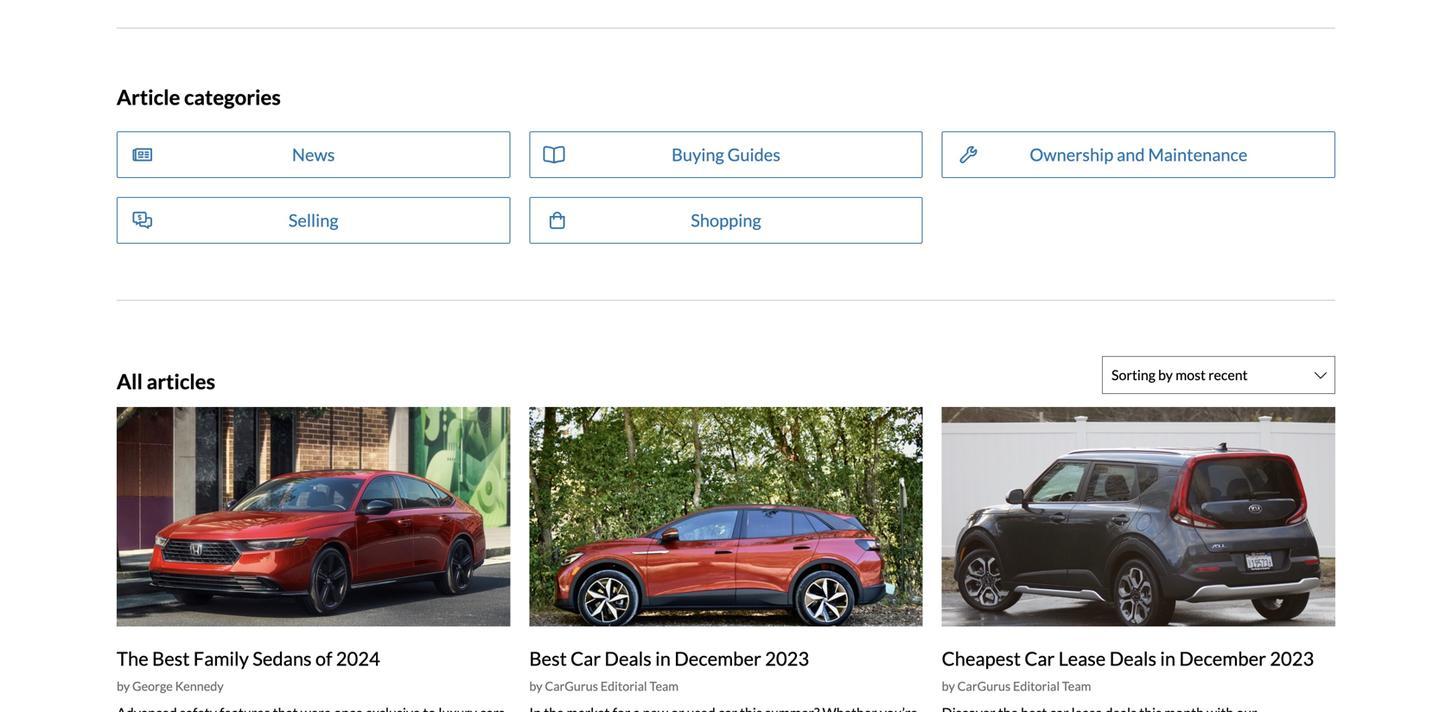 Task type: locate. For each thing, give the bounding box(es) containing it.
team for deals
[[650, 679, 679, 694]]

by cargurus editorial team
[[529, 679, 679, 694], [942, 679, 1091, 694]]

0 horizontal spatial team
[[650, 679, 679, 694]]

0 horizontal spatial best
[[152, 647, 190, 670]]

news link
[[117, 131, 510, 178]]

car for best
[[571, 648, 601, 670]]

by george kennedy
[[117, 679, 224, 694]]

shopping bag image
[[550, 212, 565, 229]]

comments alt dollar image
[[133, 212, 152, 229]]

categories
[[184, 85, 281, 109]]

cheapest car lease deals in december 2023 link
[[942, 648, 1314, 670]]

the
[[117, 647, 148, 670]]

3 by from the left
[[942, 679, 955, 694]]

ownership and maintenance link
[[942, 131, 1335, 178]]

1 by from the left
[[117, 679, 130, 694]]

1 horizontal spatial december
[[1179, 648, 1266, 670]]

best car deals in december 2023
[[529, 648, 809, 670]]

1 deals from the left
[[605, 648, 652, 670]]

1 by cargurus editorial team from the left
[[529, 679, 679, 694]]

shopping
[[691, 210, 761, 231]]

maintenance
[[1148, 144, 1248, 165]]

cheapest car lease deals in december 2023
[[942, 648, 1314, 670]]

by for cheapest car lease deals in december 2023
[[942, 679, 955, 694]]

team down lease
[[1062, 679, 1091, 694]]

1 horizontal spatial cargurus
[[957, 679, 1011, 694]]

cheapest
[[942, 648, 1021, 670]]

1 horizontal spatial deals
[[1109, 648, 1156, 670]]

1 2023 from the left
[[765, 648, 809, 670]]

and
[[1117, 144, 1145, 165]]

2 cargurus from the left
[[957, 679, 1011, 694]]

december
[[674, 648, 761, 670], [1179, 648, 1266, 670]]

0 horizontal spatial car
[[571, 648, 601, 670]]

guides
[[727, 144, 780, 165]]

2023
[[765, 648, 809, 670], [1270, 648, 1314, 670]]

0 horizontal spatial by
[[117, 679, 130, 694]]

2 december from the left
[[1179, 648, 1266, 670]]

1 horizontal spatial by
[[529, 679, 542, 694]]

1 horizontal spatial best
[[529, 648, 567, 670]]

1 editorial from the left
[[600, 679, 647, 694]]

0 horizontal spatial 2023
[[765, 648, 809, 670]]

0 horizontal spatial in
[[655, 648, 671, 670]]

all
[[117, 369, 143, 394]]

1 horizontal spatial in
[[1160, 648, 1176, 670]]

team
[[650, 679, 679, 694], [1062, 679, 1091, 694]]

car
[[571, 648, 601, 670], [1025, 648, 1055, 670]]

1 horizontal spatial team
[[1062, 679, 1091, 694]]

0 horizontal spatial december
[[674, 648, 761, 670]]

2 horizontal spatial by
[[942, 679, 955, 694]]

editorial down best car deals in december 2023
[[600, 679, 647, 694]]

of
[[315, 647, 332, 670]]

editorial down lease
[[1013, 679, 1060, 694]]

car for cheapest
[[1025, 648, 1055, 670]]

team for lease
[[1062, 679, 1091, 694]]

0 horizontal spatial deals
[[605, 648, 652, 670]]

lease
[[1058, 648, 1106, 670]]

1 cargurus from the left
[[545, 679, 598, 694]]

1 horizontal spatial editorial
[[1013, 679, 1060, 694]]

team down best car deals in december 2023
[[650, 679, 679, 694]]

1 best from the left
[[152, 647, 190, 670]]

0 horizontal spatial by cargurus editorial team
[[529, 679, 679, 694]]

by cargurus editorial team down the cheapest
[[942, 679, 1091, 694]]

0 horizontal spatial cargurus
[[545, 679, 598, 694]]

2 team from the left
[[1062, 679, 1091, 694]]

cargurus
[[545, 679, 598, 694], [957, 679, 1011, 694]]

2 editorial from the left
[[1013, 679, 1060, 694]]

george
[[132, 679, 173, 694]]

best
[[152, 647, 190, 670], [529, 648, 567, 670]]

by cargurus editorial team down best car deals in december 2023
[[529, 679, 679, 694]]

selling link
[[117, 197, 510, 244]]

best car deals in december 2023 link
[[529, 648, 809, 670]]

deals
[[605, 648, 652, 670], [1109, 648, 1156, 670]]

the best family sedans of 2024
[[117, 647, 380, 670]]

2 by from the left
[[529, 679, 542, 694]]

0 horizontal spatial editorial
[[600, 679, 647, 694]]

shopping link
[[529, 197, 923, 244]]

article categories
[[117, 85, 281, 109]]

2024
[[336, 647, 380, 670]]

1 horizontal spatial car
[[1025, 648, 1055, 670]]

in
[[655, 648, 671, 670], [1160, 648, 1176, 670]]

cheapest car lease deals in december 2023 image
[[942, 407, 1335, 627]]

1 horizontal spatial by cargurus editorial team
[[942, 679, 1091, 694]]

by
[[117, 679, 130, 694], [529, 679, 542, 694], [942, 679, 955, 694]]

editorial
[[600, 679, 647, 694], [1013, 679, 1060, 694]]

1 horizontal spatial 2023
[[1270, 648, 1314, 670]]

wrench image
[[960, 146, 977, 163]]

2 car from the left
[[1025, 648, 1055, 670]]

articles
[[147, 369, 215, 394]]

2 by cargurus editorial team from the left
[[942, 679, 1091, 694]]

1 car from the left
[[571, 648, 601, 670]]

chevron down image
[[1315, 368, 1327, 382]]

1 team from the left
[[650, 679, 679, 694]]



Task type: describe. For each thing, give the bounding box(es) containing it.
1 december from the left
[[674, 648, 761, 670]]

2 2023 from the left
[[1270, 648, 1314, 670]]

2 in from the left
[[1160, 648, 1176, 670]]

by cargurus editorial team for cheapest
[[942, 679, 1091, 694]]

kennedy
[[175, 679, 224, 694]]

news
[[292, 144, 335, 165]]

2 best from the left
[[529, 648, 567, 670]]

by for best car deals in december 2023
[[529, 679, 542, 694]]

cargurus for best
[[545, 679, 598, 694]]

by cargurus editorial team for best
[[529, 679, 679, 694]]

article
[[117, 85, 180, 109]]

selling
[[288, 210, 338, 231]]

newspaper image
[[133, 146, 152, 163]]

sedans
[[253, 647, 312, 670]]

1 in from the left
[[655, 648, 671, 670]]

family
[[193, 647, 249, 670]]

cargurus for cheapest
[[957, 679, 1011, 694]]

by for the best family sedans of 2024
[[117, 679, 130, 694]]

ownership and maintenance
[[1030, 144, 1248, 165]]

ownership
[[1030, 144, 1113, 165]]

all articles
[[117, 369, 215, 394]]

the best family sedans of 2024 link
[[117, 647, 380, 670]]

editorial for deals
[[600, 679, 647, 694]]

2 deals from the left
[[1109, 648, 1156, 670]]

the best family sedans of 2024 image
[[117, 407, 510, 627]]

book open image
[[543, 146, 565, 163]]

best car deals in december 2023 image
[[529, 407, 923, 627]]

buying guides link
[[529, 131, 923, 178]]

buying
[[672, 144, 724, 165]]

editorial for lease
[[1013, 679, 1060, 694]]

buying guides
[[672, 144, 780, 165]]



Task type: vqa. For each thing, say whether or not it's contained in the screenshot.
Car for Best
yes



